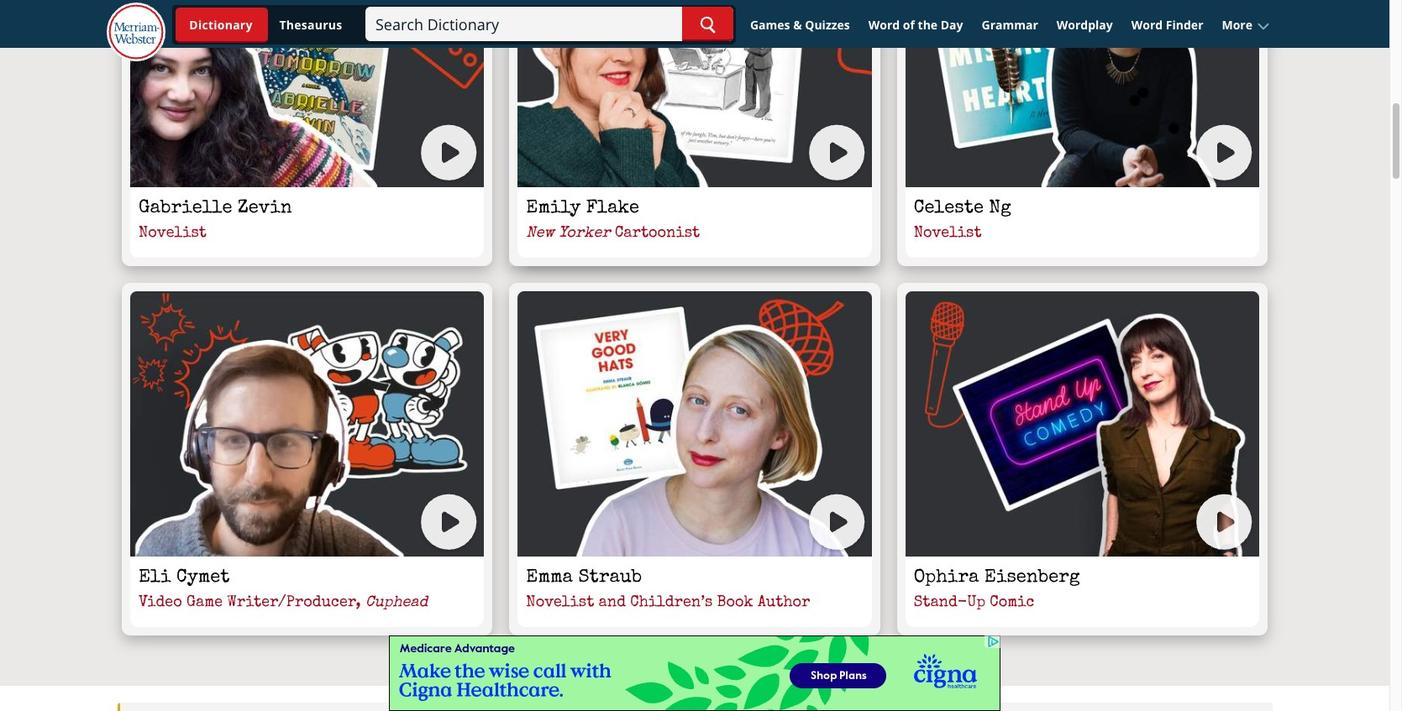 Task type: vqa. For each thing, say whether or not it's contained in the screenshot.


Task type: describe. For each thing, give the bounding box(es) containing it.
book
[[718, 596, 754, 611]]

emma straub novelist and childrens book writer with her book very good hats image
[[518, 292, 872, 557]]

ophira
[[914, 570, 980, 588]]

toggle search dictionary/thesaurus image
[[176, 8, 268, 43]]

the
[[918, 16, 938, 32]]

Search search field
[[366, 7, 734, 41]]

grammar
[[982, 16, 1039, 32]]

author
[[758, 596, 811, 611]]

word finder link
[[1125, 10, 1212, 40]]

children's
[[631, 596, 713, 611]]

word finder
[[1132, 16, 1204, 32]]

celeste ng novelist
[[914, 200, 1012, 241]]

games
[[751, 16, 791, 32]]

word for word of the day
[[869, 16, 900, 32]]

and
[[599, 596, 626, 611]]

eli
[[139, 570, 171, 588]]

word of the day
[[869, 16, 964, 32]]

games & quizzes
[[751, 16, 851, 32]]

eli cymet video game writer/producer, cuphead
[[139, 570, 428, 611]]

game
[[187, 596, 223, 611]]

cartoonist
[[615, 226, 700, 241]]

finder
[[1167, 16, 1204, 32]]

yorker
[[559, 226, 611, 241]]

quizzes
[[806, 16, 851, 32]]

wordplay link
[[1050, 10, 1121, 40]]

cymet
[[176, 570, 230, 588]]

straub
[[579, 570, 642, 588]]

day
[[941, 16, 964, 32]]

zevin
[[238, 200, 292, 218]]

games & quizzes link
[[743, 10, 858, 40]]

novelist for gabrielle
[[139, 226, 207, 241]]

more button
[[1215, 10, 1279, 40]]



Task type: locate. For each thing, give the bounding box(es) containing it.
new
[[526, 226, 555, 241]]

1 word from the left
[[869, 16, 900, 32]]

word left the finder
[[1132, 16, 1164, 32]]

word of the day link
[[861, 10, 971, 40]]

flake
[[587, 200, 640, 218]]

word
[[869, 16, 900, 32], [1132, 16, 1164, 32]]

word left the of on the right of the page
[[869, 16, 900, 32]]

merriam webster - established 1828 image
[[107, 2, 166, 62]]

novelist inside the emma straub novelist and children's book author
[[526, 596, 595, 611]]

writer/producer,
[[227, 596, 361, 611]]

novelist gabrielle zevin with her book tomorrow and tomorrow and tomorrow image
[[130, 0, 484, 187]]

merriam-webster logo link
[[107, 2, 166, 62]]

emily flake new yorker cartoonist
[[526, 200, 700, 241]]

gabrielle
[[139, 200, 232, 218]]

more
[[1223, 16, 1253, 32]]

novelist for celeste
[[914, 226, 982, 241]]

of
[[904, 16, 915, 32]]

silhouette of cartoonist emily flake with one of her new yorker cartoons showing a lion working at an office desk image
[[518, 0, 872, 187]]

grammar link
[[975, 10, 1046, 40]]

0 horizontal spatial word
[[869, 16, 900, 32]]

up
[[968, 596, 986, 611]]

1 horizontal spatial word
[[1132, 16, 1164, 32]]

&
[[794, 16, 802, 32]]

emma straub novelist and children's book author
[[526, 570, 811, 611]]

2 word from the left
[[1132, 16, 1164, 32]]

novelist down emma
[[526, 596, 595, 611]]

search word image
[[700, 16, 716, 34]]

gabrielle zevin novelist
[[139, 200, 292, 241]]

novelist inside celeste ng novelist
[[914, 226, 982, 241]]

emily
[[526, 200, 581, 218]]

novelist down celeste
[[914, 226, 982, 241]]

0 horizontal spatial novelist
[[139, 226, 207, 241]]

novelist inside gabrielle zevin novelist
[[139, 226, 207, 241]]

word inside the word finder link
[[1132, 16, 1164, 32]]

novelist for emma
[[526, 596, 595, 611]]

wordplay
[[1057, 16, 1114, 32]]

advertisement region
[[389, 636, 1001, 712]]

word inside word of the day link
[[869, 16, 900, 32]]

stand up comedian ophira eisenberg stands up in front of a neon sign that says stand up comedy image
[[906, 292, 1260, 557]]

stand-
[[914, 596, 968, 611]]

novelist celest ng with her book our missing heart image
[[906, 0, 1260, 187]]

word for word finder
[[1132, 16, 1164, 32]]

novelist down gabrielle
[[139, 226, 207, 241]]

video
[[139, 596, 182, 611]]

eli cemet video game writer and producer cuphead image
[[130, 292, 484, 557]]

1 horizontal spatial novelist
[[526, 596, 595, 611]]

ng
[[990, 200, 1012, 218]]

cuphead
[[366, 596, 428, 611]]

ophira eisenberg stand-up comic
[[914, 570, 1081, 611]]

2 horizontal spatial novelist
[[914, 226, 982, 241]]

celeste
[[914, 200, 984, 218]]

eisenberg
[[985, 570, 1081, 588]]

emma
[[526, 570, 573, 588]]

comic
[[991, 596, 1035, 611]]

novelist
[[139, 226, 207, 241], [914, 226, 982, 241], [526, 596, 595, 611]]



